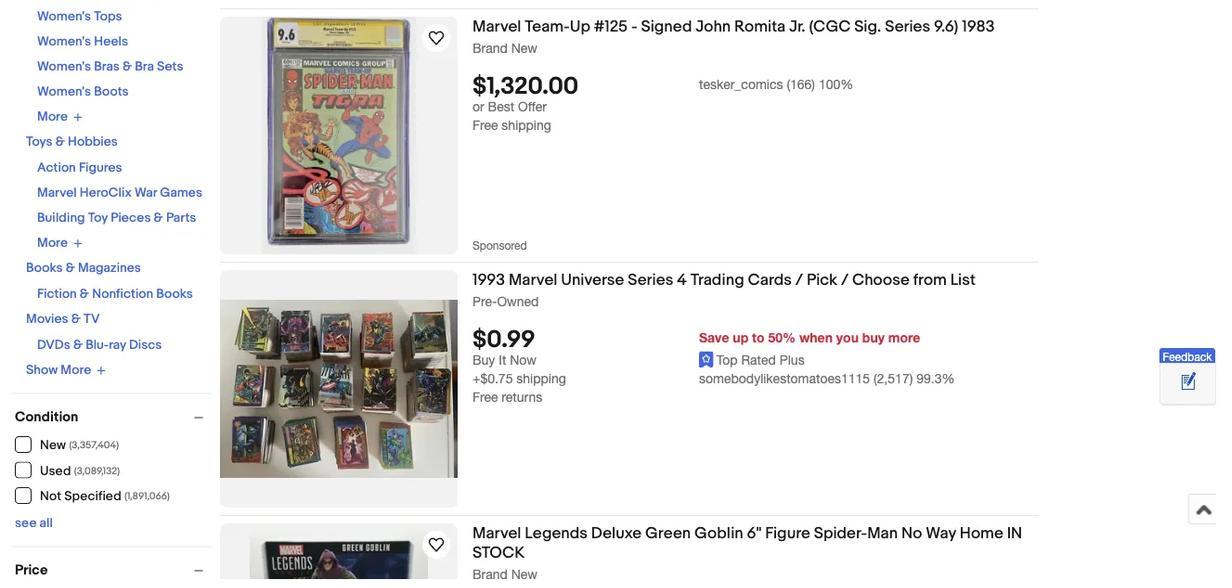 Task type: vqa. For each thing, say whether or not it's contained in the screenshot.
the quantity
no



Task type: locate. For each thing, give the bounding box(es) containing it.
women's
[[37, 9, 91, 25], [37, 34, 91, 50], [37, 59, 91, 75], [37, 84, 91, 100]]

home
[[960, 524, 1003, 543]]

hobbies
[[68, 134, 118, 150]]

movies & tv link
[[26, 311, 100, 327]]

marvel left the legends
[[473, 524, 521, 543]]

free down or
[[473, 118, 498, 133]]

0 vertical spatial new
[[511, 40, 538, 55]]

feedback
[[1163, 350, 1212, 363]]

shipping down now
[[516, 371, 566, 386]]

& for tv
[[71, 311, 81, 327]]

toys
[[26, 134, 53, 150]]

show
[[26, 363, 58, 378]]

1 vertical spatial more button
[[37, 235, 83, 251]]

heroclix
[[80, 185, 132, 201]]

parts
[[166, 210, 196, 226]]

2 more button from the top
[[37, 235, 83, 251]]

building
[[37, 210, 85, 226]]

1 vertical spatial free
[[473, 390, 498, 405]]

1 / from the left
[[795, 270, 803, 290]]

buy
[[862, 330, 885, 345]]

pre-
[[473, 293, 497, 309]]

marvel up the brand
[[473, 17, 521, 36]]

marvel inside "marvel team-up #125 - signed john romita jr. (cgc sig. series 9.6) 1983 brand new"
[[473, 17, 521, 36]]

& for blu-
[[73, 337, 83, 353]]

women's tops women's heels women's bras & bra sets women's boots
[[37, 9, 183, 100]]

magazines
[[78, 260, 141, 276]]

returns
[[502, 390, 542, 405]]

1 vertical spatial series
[[628, 270, 673, 290]]

&
[[123, 59, 132, 75], [55, 134, 65, 150], [154, 210, 163, 226], [66, 260, 75, 276], [80, 286, 89, 302], [71, 311, 81, 327], [73, 337, 83, 353]]

50%
[[768, 330, 796, 345]]

marvel heroclix war games link
[[37, 185, 202, 201]]

action
[[37, 160, 76, 176]]

tesker_comics (166) 100% or best offer free shipping
[[473, 76, 853, 133]]

marvel team-up #125 - signed john romita jr. (cgc sig. series 9.6) 1983 image
[[262, 17, 416, 254]]

1 horizontal spatial new
[[511, 40, 538, 55]]

not specified (1,891,066)
[[40, 489, 170, 505]]

women's down women's tops link
[[37, 34, 91, 50]]

spider-
[[814, 524, 867, 543]]

shipping
[[502, 118, 551, 133], [516, 371, 566, 386]]

1 horizontal spatial series
[[885, 17, 930, 36]]

marvel inside "marvel legends deluxe green goblin 6" figure spider-man no way home in stock"
[[473, 524, 521, 543]]

man
[[867, 524, 898, 543]]

more button
[[37, 109, 83, 125], [37, 235, 83, 251]]

1 vertical spatial new
[[40, 438, 66, 454]]

toy
[[88, 210, 108, 226]]

women's down women's heels link
[[37, 59, 91, 75]]

marvel inside 1993 marvel universe series 4 trading cards / pick / choose from list pre-owned
[[509, 270, 557, 290]]

buy
[[473, 353, 495, 368]]

women's up women's heels link
[[37, 9, 91, 25]]

& right the toys
[[55, 134, 65, 150]]

1 free from the top
[[473, 118, 498, 133]]

toys & hobbies link
[[26, 134, 118, 150]]

pick
[[807, 270, 837, 290]]

0 horizontal spatial /
[[795, 270, 803, 290]]

& left tv
[[71, 311, 81, 327]]

books up fiction
[[26, 260, 63, 276]]

& left bra
[[123, 59, 132, 75]]

new down team-
[[511, 40, 538, 55]]

blu-
[[86, 337, 109, 353]]

books
[[26, 260, 63, 276], [156, 286, 193, 302]]

2 free from the top
[[473, 390, 498, 405]]

condition
[[15, 409, 78, 426]]

top rated plus image
[[699, 351, 714, 368]]

(cgc
[[809, 17, 851, 36]]

1 vertical spatial books
[[156, 286, 193, 302]]

jr.
[[789, 17, 805, 36]]

0 horizontal spatial new
[[40, 438, 66, 454]]

$0.99
[[473, 326, 535, 355]]

0 vertical spatial free
[[473, 118, 498, 133]]

1 women's from the top
[[37, 9, 91, 25]]

1993 marvel universe series 4 trading cards / pick / choose from list heading
[[473, 270, 976, 290]]

when
[[799, 330, 833, 345]]

& left blu-
[[73, 337, 83, 353]]

100%
[[819, 76, 853, 92]]

/ right pick
[[841, 270, 849, 290]]

more button down the "building" on the left top of page
[[37, 235, 83, 251]]

marvel down action
[[37, 185, 77, 201]]

more down blu-
[[61, 363, 91, 378]]

women's heels link
[[37, 34, 128, 50]]

universe
[[561, 270, 624, 290]]

dvds
[[37, 337, 70, 353]]

/
[[795, 270, 803, 290], [841, 270, 849, 290]]

1 horizontal spatial /
[[841, 270, 849, 290]]

marvel up owned
[[509, 270, 557, 290]]

-
[[631, 17, 637, 36]]

& up fiction
[[66, 260, 75, 276]]

tv
[[84, 311, 100, 327]]

used
[[40, 463, 71, 479]]

tesker_comics
[[699, 76, 783, 92]]

more up the toys
[[37, 109, 68, 125]]

series left 9.6)
[[885, 17, 930, 36]]

0 horizontal spatial series
[[628, 270, 673, 290]]

women's left boots
[[37, 84, 91, 100]]

top rated plus
[[716, 353, 805, 368]]

0 vertical spatial more button
[[37, 109, 83, 125]]

marvel team-up #125 - signed john romita jr. (cgc sig. series 9.6) 1983 link
[[473, 17, 1039, 39]]

books right "nonfiction"
[[156, 286, 193, 302]]

99.3%
[[916, 371, 955, 386]]

#125
[[594, 17, 628, 36]]

& down books & magazines "link"
[[80, 286, 89, 302]]

from
[[913, 270, 947, 290]]

stock
[[473, 543, 525, 563]]

romita
[[734, 17, 786, 36]]

3 women's from the top
[[37, 59, 91, 75]]

free down +$0.75
[[473, 390, 498, 405]]

shipping down offer at left
[[502, 118, 551, 133]]

& inside action figures marvel heroclix war games building toy pieces & parts
[[154, 210, 163, 226]]

0 vertical spatial books
[[26, 260, 63, 276]]

tops
[[94, 9, 122, 25]]

marvel legends deluxe green goblin 6" figure spider-man no way home in stock image
[[250, 524, 428, 580]]

up
[[570, 17, 590, 36]]

1993 marvel universe series 4 trading cards / pick / choose from list link
[[473, 270, 1039, 293]]

& left the parts
[[154, 210, 163, 226]]

series left 4
[[628, 270, 673, 290]]

marvel legends deluxe green goblin 6" figure spider-man no way home in stock
[[473, 524, 1022, 563]]

list
[[950, 270, 976, 290]]

new up used
[[40, 438, 66, 454]]

/ left pick
[[795, 270, 803, 290]]

6"
[[747, 524, 762, 543]]

movies
[[26, 311, 68, 327]]

shipping inside tesker_comics (166) 100% or best offer free shipping
[[502, 118, 551, 133]]

see all button
[[15, 516, 53, 531]]

more down the "building" on the left top of page
[[37, 235, 68, 251]]

fiction & nonfiction books link
[[37, 286, 193, 302]]

0 vertical spatial series
[[885, 17, 930, 36]]

building toy pieces & parts link
[[37, 210, 196, 226]]

0 vertical spatial shipping
[[502, 118, 551, 133]]

bra
[[135, 59, 154, 75]]

more button up toys & hobbies link
[[37, 109, 83, 125]]

nonfiction
[[92, 286, 153, 302]]



Task type: describe. For each thing, give the bounding box(es) containing it.
deluxe
[[591, 524, 642, 543]]

(3,357,404)
[[69, 440, 119, 452]]

action figures marvel heroclix war games building toy pieces & parts
[[37, 160, 202, 226]]

marvel legends deluxe green goblin 6" figure spider-man no way home in stock heading
[[473, 524, 1022, 563]]

show more
[[26, 363, 91, 378]]

(166)
[[787, 76, 815, 92]]

& inside women's tops women's heels women's bras & bra sets women's boots
[[123, 59, 132, 75]]

legends
[[525, 524, 588, 543]]

1993
[[473, 270, 505, 290]]

somebodylikestomatoes1115 (2,517) 99.3% free returns
[[473, 371, 955, 405]]

see
[[15, 516, 37, 531]]

price button
[[15, 562, 212, 579]]

new inside "marvel team-up #125 - signed john romita jr. (cgc sig. series 9.6) 1983 brand new"
[[511, 40, 538, 55]]

0 vertical spatial more
[[37, 109, 68, 125]]

+$0.75
[[473, 371, 513, 386]]

sig.
[[854, 17, 881, 36]]

choose
[[852, 270, 910, 290]]

marvel inside action figures marvel heroclix war games building toy pieces & parts
[[37, 185, 77, 201]]

books & magazines link
[[26, 260, 141, 276]]

it
[[499, 353, 506, 368]]

& for magazines
[[66, 260, 75, 276]]

free inside somebodylikestomatoes1115 (2,517) 99.3% free returns
[[473, 390, 498, 405]]

show more button
[[26, 363, 106, 378]]

more
[[888, 330, 920, 345]]

war
[[135, 185, 157, 201]]

no
[[901, 524, 922, 543]]

team-
[[525, 17, 570, 36]]

dvds & blu-ray discs link
[[37, 337, 162, 353]]

discs
[[129, 337, 162, 353]]

& for nonfiction
[[80, 286, 89, 302]]

series inside 1993 marvel universe series 4 trading cards / pick / choose from list pre-owned
[[628, 270, 673, 290]]

2 women's from the top
[[37, 34, 91, 50]]

cards
[[748, 270, 792, 290]]

to
[[752, 330, 765, 345]]

marvel team-up #125 - signed john romita jr. (cgc sig. series 9.6) 1983 brand new
[[473, 17, 995, 55]]

ray
[[109, 337, 126, 353]]

figures
[[79, 160, 122, 176]]

figure
[[765, 524, 810, 543]]

all
[[39, 516, 53, 531]]

$1,320.00
[[473, 73, 579, 101]]

up
[[733, 330, 748, 345]]

1 horizontal spatial books
[[156, 286, 193, 302]]

see all
[[15, 516, 53, 531]]

save
[[699, 330, 729, 345]]

dvds & blu-ray discs
[[37, 337, 162, 353]]

1993 marvel universe series 4 trading cards / pick / choose from list image
[[220, 300, 458, 478]]

women's tops link
[[37, 9, 122, 25]]

4 women's from the top
[[37, 84, 91, 100]]

best
[[488, 99, 514, 114]]

games
[[160, 185, 202, 201]]

marvel legends deluxe green goblin 6" figure spider-man no way home in stock link
[[473, 524, 1039, 566]]

john
[[696, 17, 731, 36]]

books & magazines
[[26, 260, 141, 276]]

1 more button from the top
[[37, 109, 83, 125]]

pieces
[[111, 210, 151, 226]]

1 vertical spatial more
[[37, 235, 68, 251]]

brand
[[473, 40, 508, 55]]

movies & tv
[[26, 311, 100, 327]]

(3,089,132)
[[74, 465, 120, 477]]

& for hobbies
[[55, 134, 65, 150]]

green
[[645, 524, 691, 543]]

top
[[716, 353, 738, 368]]

heels
[[94, 34, 128, 50]]

1 vertical spatial shipping
[[516, 371, 566, 386]]

2 / from the left
[[841, 270, 849, 290]]

somebodylikestomatoes1115
[[699, 371, 870, 386]]

0 horizontal spatial books
[[26, 260, 63, 276]]

you
[[836, 330, 859, 345]]

series inside "marvel team-up #125 - signed john romita jr. (cgc sig. series 9.6) 1983 brand new"
[[885, 17, 930, 36]]

owned
[[497, 293, 539, 309]]

or
[[473, 99, 484, 114]]

trading
[[690, 270, 744, 290]]

free inside tesker_comics (166) 100% or best offer free shipping
[[473, 118, 498, 133]]

offer
[[518, 99, 547, 114]]

price
[[15, 562, 48, 579]]

women's bras & bra sets link
[[37, 59, 183, 75]]

new (3,357,404)
[[40, 438, 119, 454]]

way
[[926, 524, 956, 543]]

specified
[[64, 489, 121, 505]]

2 vertical spatial more
[[61, 363, 91, 378]]

marvel team-up #125 - signed john romita jr. (cgc sig. series 9.6) 1983 heading
[[473, 17, 995, 36]]

+$0.75 shipping
[[473, 371, 566, 386]]

sets
[[157, 59, 183, 75]]

(2,517)
[[874, 371, 913, 386]]

9.6)
[[934, 17, 958, 36]]

condition button
[[15, 409, 212, 426]]

in
[[1007, 524, 1022, 543]]

not
[[40, 489, 61, 505]]

save up to 50% when you buy more buy it now
[[473, 330, 920, 368]]

1993 marvel universe series 4 trading cards / pick / choose from list pre-owned
[[473, 270, 976, 309]]



